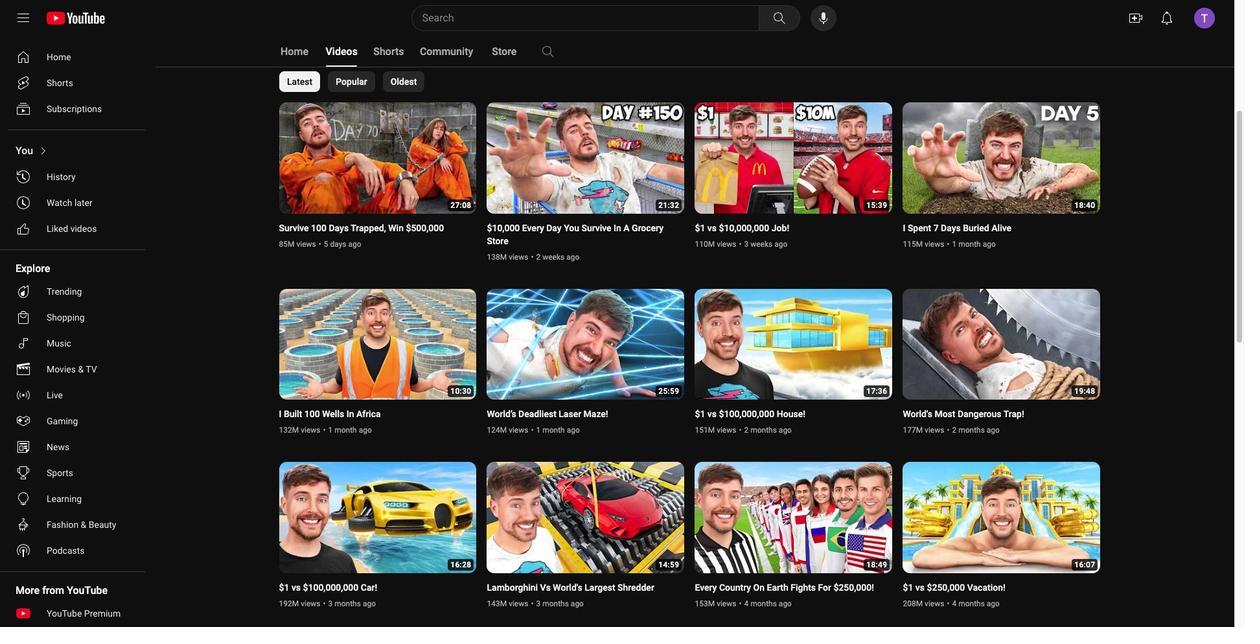 Task type: locate. For each thing, give the bounding box(es) containing it.
1 4 from the left
[[744, 599, 749, 608]]

views right 192m
[[301, 599, 320, 608]]

1 for in
[[328, 426, 333, 435]]

months down "vs"
[[543, 599, 569, 608]]

None search field
[[388, 5, 803, 31]]

vs
[[708, 223, 717, 233], [708, 409, 717, 419], [292, 582, 301, 593], [916, 582, 925, 593]]

1 vertical spatial tab list
[[279, 71, 424, 92]]

vs for $1 vs $100,000,000 house!
[[708, 409, 717, 419]]

ago down dangerous
[[987, 426, 1000, 435]]

month down world's deadliest laser maze! 'link'
[[543, 426, 565, 435]]

1 month ago down wells
[[328, 426, 372, 435]]

views right 110m
[[717, 240, 737, 249]]

spent
[[908, 223, 931, 233]]

1 horizontal spatial month
[[543, 426, 565, 435]]

0 vertical spatial you
[[16, 145, 33, 157]]

14:59
[[659, 560, 680, 569]]

survive left the a
[[582, 223, 612, 233]]

store down $10,000
[[487, 236, 509, 246]]

ago down the alive
[[983, 240, 996, 249]]

ago for maze!
[[567, 426, 580, 435]]

&
[[78, 364, 84, 375], [81, 520, 86, 530]]

2 4 from the left
[[952, 599, 957, 608]]

$10,000 every day you survive in a grocery store by mrbeast 138,148,242 views 2 weeks ago 21 minutes element
[[487, 221, 669, 247]]

shopping
[[47, 312, 85, 323]]

25:59
[[659, 387, 680, 396]]

views down $250,000
[[925, 599, 945, 608]]

2 horizontal spatial 1
[[952, 240, 957, 249]]

vs up 208m views
[[916, 582, 925, 593]]

3 for $100,000,000
[[328, 599, 333, 608]]

1 horizontal spatial 4 months ago
[[952, 599, 1000, 608]]

0 horizontal spatial in
[[347, 409, 354, 419]]

months for house!
[[751, 426, 777, 435]]

views for $1 vs $100,000,000 car!
[[301, 599, 320, 608]]

153m views
[[695, 599, 737, 608]]

$1 vs $250,000 vacation!
[[903, 582, 1006, 593]]

vs
[[540, 582, 551, 593]]

fashion & beauty link
[[8, 512, 140, 538], [8, 512, 140, 538]]

$1 up 192m
[[279, 582, 289, 593]]

ago down car!
[[363, 599, 376, 608]]

views right 124m
[[509, 426, 529, 435]]

music
[[47, 338, 71, 349]]

2 down $1 vs $100,000,000 house! by mrbeast 151,862,865 views 2 months ago 17 minutes "element"
[[744, 426, 749, 435]]

4 months ago down on on the right
[[744, 599, 792, 608]]

views down lamborghini
[[509, 599, 529, 608]]

youtube premium
[[47, 609, 121, 619]]

1 4 months ago from the left
[[744, 599, 792, 608]]

home up the latest
[[281, 45, 308, 58]]

14 minutes, 59 seconds element
[[659, 560, 680, 569]]

3 months ago down car!
[[328, 599, 376, 608]]

liked videos link
[[8, 216, 140, 242], [8, 216, 140, 242]]

shorts up subscriptions
[[47, 78, 73, 88]]

i for i built 100 wells in africa
[[279, 409, 282, 419]]

day
[[547, 223, 562, 233]]

4 down country
[[744, 599, 749, 608]]

0 horizontal spatial 4
[[744, 599, 749, 608]]

2 horizontal spatial 1 month ago
[[952, 240, 996, 249]]

trapped,
[[351, 223, 386, 233]]

1 horizontal spatial 4
[[952, 599, 957, 608]]

views for survive 100 days trapped, win $500,000
[[296, 240, 316, 249]]

1 vertical spatial shorts
[[47, 78, 73, 88]]

days right 7
[[941, 223, 961, 233]]

tab list down subscribe text field
[[279, 36, 656, 67]]

tab list down videos
[[279, 71, 424, 92]]

ago for job!
[[775, 240, 788, 249]]

0 horizontal spatial 3 months ago
[[328, 599, 376, 608]]

months down dangerous
[[959, 426, 985, 435]]

views down 7
[[925, 240, 945, 249]]

ago for wells
[[359, 426, 372, 435]]

0 horizontal spatial survive
[[279, 223, 309, 233]]

138m views
[[487, 252, 529, 262]]

views right 85m on the top of the page
[[296, 240, 316, 249]]

2 months ago down $1 vs $100,000,000 house! by mrbeast 151,862,865 views 2 months ago 17 minutes "element"
[[744, 426, 792, 435]]

10 minutes, 30 seconds element
[[451, 387, 472, 396]]

27 minutes, 8 seconds element
[[451, 201, 472, 210]]

1 vertical spatial i
[[279, 409, 282, 419]]

home inside tab list
[[281, 45, 308, 58]]

3
[[744, 240, 749, 249], [328, 599, 333, 608], [536, 599, 541, 608]]

$1 vs $10,000,000 job! by mrbeast 110,516,335 views 3 weeks ago 15 minutes element
[[695, 221, 790, 234]]

1 down the i built 100 wells in africa
[[328, 426, 333, 435]]

months down on on the right
[[751, 599, 777, 608]]

$100,000,000
[[719, 409, 775, 419], [303, 582, 359, 593]]

1 horizontal spatial shorts
[[374, 45, 404, 58]]

1 horizontal spatial 2 months ago
[[952, 426, 1000, 435]]

1 horizontal spatial 3 months ago
[[536, 599, 584, 608]]

1 survive from the left
[[279, 223, 309, 233]]

ago down lamborghini vs world's largest shredder link
[[571, 599, 584, 608]]

month down buried
[[959, 240, 981, 249]]

$1 vs $100,000,000 car!
[[279, 582, 377, 593]]

1 horizontal spatial 2
[[744, 426, 749, 435]]

2 horizontal spatial 2
[[952, 426, 957, 435]]

every left day
[[522, 223, 544, 233]]

19:48 link
[[903, 289, 1101, 401]]

1 down deadliest
[[536, 426, 541, 435]]

vs for $1 vs $100,000,000 car!
[[292, 582, 301, 593]]

community
[[420, 45, 473, 58]]

views down country
[[717, 599, 737, 608]]

ago for trapped,
[[348, 240, 361, 249]]

100 up 5
[[311, 223, 327, 233]]

i left built in the left bottom of the page
[[279, 409, 282, 419]]

trap!
[[1004, 409, 1024, 419]]

1 horizontal spatial survive
[[582, 223, 612, 233]]

vs up "110m views" at the right top of page
[[708, 223, 717, 233]]

& left tv on the left
[[78, 364, 84, 375]]

0 horizontal spatial 2
[[536, 252, 541, 262]]

months for largest
[[543, 599, 569, 608]]

4 for on
[[744, 599, 749, 608]]

tab list
[[279, 36, 656, 67], [279, 71, 424, 92]]

1 horizontal spatial home
[[281, 45, 308, 58]]

i for i spent 7 days buried alive
[[903, 223, 906, 233]]

$100,000,000 inside "element"
[[719, 409, 775, 419]]

1 tab list from the top
[[279, 36, 656, 67]]

ago down $10,000 every day you survive in a grocery store
[[567, 252, 580, 262]]

youtube down more from youtube
[[47, 609, 82, 619]]

survive inside survive 100 days trapped, win $500,000 by mrbeast 85,705,255 views 5 days ago 27 minutes element
[[279, 223, 309, 233]]

$10,000 every day you survive in a grocery store
[[487, 223, 664, 246]]

months
[[751, 426, 777, 435], [959, 426, 985, 435], [335, 599, 361, 608], [543, 599, 569, 608], [751, 599, 777, 608], [959, 599, 985, 608]]

world's deadliest laser maze! by mrbeast 124,427,936 views 1 month ago 25 minutes element
[[487, 408, 608, 421]]

survive up "85m views"
[[279, 223, 309, 233]]

store right "community"
[[492, 45, 517, 58]]

2 months ago
[[744, 426, 792, 435], [952, 426, 1000, 435]]

home link
[[8, 44, 140, 70], [8, 44, 140, 70]]

& left beauty
[[81, 520, 86, 530]]

0 vertical spatial tab list
[[279, 36, 656, 67]]

1 horizontal spatial weeks
[[751, 240, 773, 249]]

weeks for day
[[543, 252, 565, 262]]

youtube
[[67, 585, 108, 597], [47, 609, 82, 619]]

5 days ago
[[324, 240, 361, 249]]

16:28 link
[[279, 462, 477, 575]]

1 horizontal spatial every
[[695, 582, 717, 593]]

143m
[[487, 599, 507, 608]]

1 for buried
[[952, 240, 957, 249]]

in right wells
[[347, 409, 354, 419]]

ago down every country on earth fights for $250,000!
[[779, 599, 792, 608]]

1 horizontal spatial i
[[903, 223, 906, 233]]

3 months ago for $100,000,000
[[328, 599, 376, 608]]

0 vertical spatial youtube
[[67, 585, 108, 597]]

every up 153m
[[695, 582, 717, 593]]

in
[[614, 223, 621, 233], [347, 409, 354, 419]]

months down $1 vs $100,000,000 house! by mrbeast 151,862,865 views 2 months ago 17 minutes "element"
[[751, 426, 777, 435]]

ago down laser
[[567, 426, 580, 435]]

ago down vacation!
[[987, 599, 1000, 608]]

4 down "$1 vs $250,000 vacation!" link
[[952, 599, 957, 608]]

views down most on the bottom
[[925, 426, 945, 435]]

country
[[719, 582, 751, 593]]

months down the $1 vs $100,000,000 car! by mrbeast 192,531,677 views 3 months ago 16 minutes element
[[335, 599, 361, 608]]

0 vertical spatial i
[[903, 223, 906, 233]]

3 down "vs"
[[536, 599, 541, 608]]

watch later link
[[8, 190, 140, 216], [8, 190, 140, 216]]

subscriptions
[[47, 104, 102, 114]]

$1 inside the $1 vs $100,000,000 car! by mrbeast 192,531,677 views 3 months ago 16 minutes element
[[279, 582, 289, 593]]

views for world's most dangerous trap!
[[925, 426, 945, 435]]

month
[[959, 240, 981, 249], [335, 426, 357, 435], [543, 426, 565, 435]]

1 horizontal spatial in
[[614, 223, 621, 233]]

1 horizontal spatial days
[[941, 223, 961, 233]]

1 vertical spatial &
[[81, 520, 86, 530]]

1 horizontal spatial you
[[564, 223, 579, 233]]

1 vertical spatial weeks
[[543, 252, 565, 262]]

$1 vs $10,000,000 job!
[[695, 223, 790, 233]]

$1 vs $100,000,000 car! link
[[279, 581, 377, 594]]

survive
[[279, 223, 309, 233], [582, 223, 612, 233]]

3 months ago down 'lamborghini vs world's largest shredder'
[[536, 599, 584, 608]]

2
[[536, 252, 541, 262], [744, 426, 749, 435], [952, 426, 957, 435]]

4 months ago for vacation!
[[952, 599, 1000, 608]]

3 months ago for world's
[[536, 599, 584, 608]]

2 2 months ago from the left
[[952, 426, 1000, 435]]

months for earth
[[751, 599, 777, 608]]

0 horizontal spatial home
[[47, 52, 71, 62]]

1 vertical spatial $100,000,000
[[303, 582, 359, 593]]

1 vertical spatial world's
[[553, 582, 583, 593]]

survive inside $10,000 every day you survive in a grocery store
[[582, 223, 612, 233]]

1 down i spent 7 days buried alive by mrbeast 115,693,669 views 1 month ago 18 minutes element
[[952, 240, 957, 249]]

1 month ago down buried
[[952, 240, 996, 249]]

i spent 7 days buried alive link
[[903, 221, 1012, 234]]

16:28
[[451, 560, 472, 569]]

2 survive from the left
[[582, 223, 612, 233]]

4 months ago down vacation!
[[952, 599, 1000, 608]]

100
[[311, 223, 327, 233], [305, 409, 320, 419]]

0 vertical spatial every
[[522, 223, 544, 233]]

views right 138m
[[509, 252, 529, 262]]

2 right 138m views
[[536, 252, 541, 262]]

beauty
[[89, 520, 116, 530]]

0 horizontal spatial $100,000,000
[[303, 582, 359, 593]]

0 horizontal spatial weeks
[[543, 252, 565, 262]]

days up days
[[329, 223, 349, 233]]

17 minutes, 36 seconds element
[[867, 387, 888, 396]]

popular
[[336, 76, 367, 87]]

2 4 months ago from the left
[[952, 599, 1000, 608]]

$100,000,000 up 192m views
[[303, 582, 359, 593]]

4 months ago for earth
[[744, 599, 792, 608]]

you link
[[8, 138, 140, 164], [8, 138, 140, 164]]

100 right built in the left bottom of the page
[[305, 409, 320, 419]]

vacation!
[[967, 582, 1006, 593]]

153m
[[695, 599, 715, 608]]

$1 up 208m
[[903, 582, 913, 593]]

1 vertical spatial every
[[695, 582, 717, 593]]

0 vertical spatial $100,000,000
[[719, 409, 775, 419]]

views for every country on earth fights for $250,000!
[[717, 599, 737, 608]]

0 horizontal spatial 4 months ago
[[744, 599, 792, 608]]

vs up 151m views
[[708, 409, 717, 419]]

$1 vs $10,000,000 job! link
[[695, 221, 790, 234]]

0 horizontal spatial 1
[[328, 426, 333, 435]]

$1 inside $1 vs $250,000 vacation! by mrbeast 208,523,632 views 4 months ago 16 minutes element
[[903, 582, 913, 593]]

2 horizontal spatial month
[[959, 240, 981, 249]]

world's deadliest laser maze! link
[[487, 408, 608, 421]]

18:49 link
[[695, 462, 893, 575]]

0 horizontal spatial 1 month ago
[[328, 426, 372, 435]]

4 months ago
[[744, 599, 792, 608], [952, 599, 1000, 608]]

movies
[[47, 364, 76, 375]]

1 horizontal spatial $100,000,000
[[719, 409, 775, 419]]

world's
[[903, 409, 933, 419], [553, 582, 583, 593]]

0 vertical spatial shorts
[[374, 45, 404, 58]]

ago down "job!"
[[775, 240, 788, 249]]

$1 up 151m
[[695, 409, 705, 419]]

$1 inside the $1 vs $10,000,000 job! by mrbeast 110,516,335 views 3 weeks ago 15 minutes element
[[695, 223, 705, 233]]

0 horizontal spatial 2 months ago
[[744, 426, 792, 435]]

month for in
[[335, 426, 357, 435]]

vs inside "element"
[[708, 409, 717, 419]]

shorts up oldest
[[374, 45, 404, 58]]

0 vertical spatial &
[[78, 364, 84, 375]]

1 3 months ago from the left
[[328, 599, 376, 608]]

2 horizontal spatial 3
[[744, 240, 749, 249]]

18:40 link
[[903, 102, 1101, 215]]

4
[[744, 599, 749, 608], [952, 599, 957, 608]]

alive
[[992, 223, 1012, 233]]

2 3 months ago from the left
[[536, 599, 584, 608]]

weeks down day
[[543, 252, 565, 262]]

0 horizontal spatial shorts
[[47, 78, 73, 88]]

85m views
[[279, 240, 316, 249]]

1 2 months ago from the left
[[744, 426, 792, 435]]

ago for trap!
[[987, 426, 1000, 435]]

2 down world's most dangerous trap! link in the right of the page
[[952, 426, 957, 435]]

more
[[16, 585, 40, 597]]

115m
[[903, 240, 923, 249]]

every country on earth fights for $250,000!
[[695, 582, 874, 593]]

110m views
[[695, 240, 737, 249]]

2 tab list from the top
[[279, 71, 424, 92]]

views right 151m
[[717, 426, 737, 435]]

2 months ago for $100,000,000
[[744, 426, 792, 435]]

ago down africa
[[359, 426, 372, 435]]

months down vacation!
[[959, 599, 985, 608]]

months for trap!
[[959, 426, 985, 435]]

ago right days
[[348, 240, 361, 249]]

ago down house!
[[779, 426, 792, 435]]

1 horizontal spatial 3
[[536, 599, 541, 608]]

ago for largest
[[571, 599, 584, 608]]

i
[[903, 223, 906, 233], [279, 409, 282, 419]]

videos
[[70, 224, 97, 234]]

0 vertical spatial in
[[614, 223, 621, 233]]

1 month ago down world's deadliest laser maze! by mrbeast 124,427,936 views 1 month ago 25 minutes element
[[536, 426, 580, 435]]

0 vertical spatial world's
[[903, 409, 933, 419]]

fashion
[[47, 520, 79, 530]]

month down wells
[[335, 426, 357, 435]]

youtube up youtube premium
[[67, 585, 108, 597]]

3 down the $1 vs $100,000,000 car! by mrbeast 192,531,677 views 3 months ago 16 minutes element
[[328, 599, 333, 608]]

0 horizontal spatial 3
[[328, 599, 333, 608]]

21:32 link
[[487, 102, 685, 215]]

in left the a
[[614, 223, 621, 233]]

0 horizontal spatial month
[[335, 426, 357, 435]]

history
[[47, 172, 76, 182]]

2 months ago down dangerous
[[952, 426, 1000, 435]]

21 minutes, 32 seconds element
[[659, 201, 680, 210]]

0 horizontal spatial every
[[522, 223, 544, 233]]

$1 vs $250,000 vacation! link
[[903, 581, 1006, 594]]

vs for $1 vs $10,000,000 job!
[[708, 223, 717, 233]]

1 vertical spatial store
[[487, 236, 509, 246]]

$100,000,000 for car!
[[303, 582, 359, 593]]

0 horizontal spatial days
[[329, 223, 349, 233]]

0 vertical spatial weeks
[[751, 240, 773, 249]]

1 vertical spatial you
[[564, 223, 579, 233]]

$1 inside $1 vs $100,000,000 house! by mrbeast 151,862,865 views 2 months ago 17 minutes "element"
[[695, 409, 705, 419]]

0 horizontal spatial you
[[16, 145, 33, 157]]

i built 100 wells in africa
[[279, 409, 381, 419]]

world's up 177m
[[903, 409, 933, 419]]

every country on earth fights for $250,000! by mrbeast 153,178,989 views 4 months ago 18 minutes element
[[695, 581, 874, 594]]

3 down $10,000,000
[[744, 240, 749, 249]]

house!
[[777, 409, 806, 419]]

views right 132m
[[301, 426, 320, 435]]

for
[[818, 582, 832, 593]]

3 for world's
[[536, 599, 541, 608]]

vs up 192m views
[[292, 582, 301, 593]]

sports
[[47, 468, 73, 478]]

home up subscriptions
[[47, 52, 71, 62]]

weeks down $10,000,000
[[751, 240, 773, 249]]

0 horizontal spatial i
[[279, 409, 282, 419]]

$100,000,000 up 151m views
[[719, 409, 775, 419]]

$1 up 110m
[[695, 223, 705, 233]]

world's right "vs"
[[553, 582, 583, 593]]

i left spent
[[903, 223, 906, 233]]



Task type: describe. For each thing, give the bounding box(es) containing it.
& for tv
[[78, 364, 84, 375]]

months for car!
[[335, 599, 361, 608]]

110m
[[695, 240, 715, 249]]

2 for $100,000,000
[[744, 426, 749, 435]]

18 minutes, 49 seconds element
[[867, 560, 888, 569]]

videos
[[326, 45, 358, 58]]

later
[[74, 198, 92, 208]]

$1 for $1 vs $250,000 vacation!
[[903, 582, 913, 593]]

africa
[[356, 409, 381, 419]]

job!
[[772, 223, 790, 233]]

watch
[[47, 198, 72, 208]]

earth
[[767, 582, 789, 593]]

16 minutes, 28 seconds element
[[451, 560, 472, 569]]

buried
[[963, 223, 990, 233]]

subscribe button
[[398, 3, 460, 26]]

18 minutes, 40 seconds element
[[1075, 201, 1096, 210]]

ago for house!
[[779, 426, 792, 435]]

192m
[[279, 599, 299, 608]]

192m views
[[279, 599, 320, 608]]

world's most dangerous trap! link
[[903, 408, 1024, 421]]

fashion & beauty
[[47, 520, 116, 530]]

deadliest
[[519, 409, 557, 419]]

$1 vs $100,000,000 house! by mrbeast 151,862,865 views 2 months ago 17 minutes element
[[695, 408, 806, 421]]

ago for you
[[567, 252, 580, 262]]

18:40
[[1075, 201, 1096, 210]]

16 minutes, 7 seconds element
[[1075, 560, 1096, 569]]

$1 for $1 vs $10,000,000 job!
[[695, 223, 705, 233]]

115m views
[[903, 240, 945, 249]]

on
[[753, 582, 765, 593]]

10:30
[[451, 387, 472, 396]]

survive 100 days trapped, win $500,000
[[279, 223, 444, 233]]

$1 vs $250,000 vacation! by mrbeast 208,523,632 views 4 months ago 16 minutes element
[[903, 581, 1006, 594]]

more from youtube
[[16, 585, 108, 597]]

most
[[935, 409, 956, 419]]

lamborghini vs world's largest shredder by mrbeast 143,659,397 views 3 months ago 14 minutes, 59 seconds element
[[487, 581, 654, 594]]

tv
[[86, 364, 97, 375]]

explore
[[16, 262, 50, 275]]

views for world's deadliest laser maze!
[[509, 426, 529, 435]]

world's most dangerous trap! by mrbeast 177,831,113 views 2 months ago 19 minutes element
[[903, 408, 1024, 421]]

days
[[330, 240, 346, 249]]

laser
[[559, 409, 581, 419]]

17:36
[[867, 387, 888, 396]]

world's
[[487, 409, 516, 419]]

0 vertical spatial 100
[[311, 223, 327, 233]]

month for buried
[[959, 240, 981, 249]]

132m
[[279, 426, 299, 435]]

$1 for $1 vs $100,000,000 house!
[[695, 409, 705, 419]]

1 horizontal spatial 1
[[536, 426, 541, 435]]

$500,000
[[406, 223, 444, 233]]

views for $1 vs $100,000,000 house!
[[717, 426, 737, 435]]

views for $1 vs $10,000,000 job!
[[717, 240, 737, 249]]

16:07
[[1075, 560, 1096, 569]]

$250,000!
[[834, 582, 874, 593]]

dangerous
[[958, 409, 1002, 419]]

fights
[[791, 582, 816, 593]]

0 horizontal spatial world's
[[553, 582, 583, 593]]

21:32
[[659, 201, 680, 210]]

podcasts
[[47, 546, 85, 556]]

movies & tv
[[47, 364, 97, 375]]

138m
[[487, 252, 507, 262]]

views for $10,000 every day you survive in a grocery store
[[509, 252, 529, 262]]

largest
[[585, 582, 615, 593]]

every inside $10,000 every day you survive in a grocery store
[[522, 223, 544, 233]]

15 minutes, 39 seconds element
[[867, 201, 888, 210]]

4 for $250,000
[[952, 599, 957, 608]]

every inside every country on earth fights for $250,000! by mrbeast 153,178,989 views 4 months ago 18 minutes "element"
[[695, 582, 717, 593]]

2 for dangerous
[[952, 426, 957, 435]]

124m
[[487, 426, 507, 435]]

1 vertical spatial 100
[[305, 409, 320, 419]]

tab list containing home
[[279, 36, 656, 67]]

Subscribe text field
[[409, 9, 449, 19]]

25 minutes, 59 seconds element
[[659, 387, 680, 396]]

i built 100 wells in africa by mrbeast 132,427,862 views 1 month ago 10 minutes, 30 seconds element
[[279, 408, 381, 421]]

avatar image image
[[1194, 8, 1215, 29]]

16:07 link
[[903, 462, 1101, 575]]

19 minutes, 48 seconds element
[[1075, 387, 1096, 396]]

ago for car!
[[363, 599, 376, 608]]

1 month ago for buried
[[952, 240, 996, 249]]

ago for earth
[[779, 599, 792, 608]]

5
[[324, 240, 328, 249]]

1 days from the left
[[329, 223, 349, 233]]

$1 vs $100,000,000 house!
[[695, 409, 806, 419]]

1 horizontal spatial world's
[[903, 409, 933, 419]]

15:39
[[867, 201, 888, 210]]

every country on earth fights for $250,000! link
[[695, 581, 874, 594]]

$1 vs $100,000,000 house! link
[[695, 408, 806, 421]]

i built 100 wells in africa link
[[279, 408, 381, 421]]

in inside $10,000 every day you survive in a grocery store
[[614, 223, 621, 233]]

3 for $10,000,000
[[744, 240, 749, 249]]

1 vertical spatial youtube
[[47, 609, 82, 619]]

months for vacation!
[[959, 599, 985, 608]]

$100,000,000 for house!
[[719, 409, 775, 419]]

208m views
[[903, 599, 945, 608]]

2 for day
[[536, 252, 541, 262]]

0 vertical spatial store
[[492, 45, 517, 58]]

i spent 7 days buried alive
[[903, 223, 1012, 233]]

1 horizontal spatial 1 month ago
[[536, 426, 580, 435]]

2 months ago for dangerous
[[952, 426, 1000, 435]]

ago for days
[[983, 240, 996, 249]]

you inside $10,000 every day you survive in a grocery store
[[564, 223, 579, 233]]

a
[[624, 223, 630, 233]]

views for $1 vs $250,000 vacation!
[[925, 599, 945, 608]]

views for i built 100 wells in africa
[[301, 426, 320, 435]]

vs for $1 vs $250,000 vacation!
[[916, 582, 925, 593]]

store inside $10,000 every day you survive in a grocery store
[[487, 236, 509, 246]]

Search text field
[[422, 10, 756, 27]]

27:08
[[451, 201, 472, 210]]

i spent 7 days buried alive by mrbeast 115,693,669 views 1 month ago 18 minutes element
[[903, 221, 1012, 234]]

ago for vacation!
[[987, 599, 1000, 608]]

10:30 link
[[279, 289, 477, 401]]

1 vertical spatial in
[[347, 409, 354, 419]]

& for beauty
[[81, 520, 86, 530]]

world's most dangerous trap!
[[903, 409, 1024, 419]]

85m
[[279, 240, 295, 249]]

1 month ago for in
[[328, 426, 372, 435]]

lamborghini
[[487, 582, 538, 593]]

2 days from the left
[[941, 223, 961, 233]]

watch later
[[47, 198, 92, 208]]

views for i spent 7 days buried alive
[[925, 240, 945, 249]]

subscribe
[[409, 9, 449, 19]]

maze!
[[584, 409, 608, 419]]

124m views
[[487, 426, 529, 435]]

$10,000,000
[[719, 223, 770, 233]]

$250,000
[[927, 582, 965, 593]]

liked videos
[[47, 224, 97, 234]]

weeks for $10,000,000
[[751, 240, 773, 249]]

survive 100 days trapped, win $500,000 by mrbeast 85,705,255 views 5 days ago 27 minutes element
[[279, 221, 444, 234]]

$1 for $1 vs $100,000,000 car!
[[279, 582, 289, 593]]

3 weeks ago
[[744, 240, 788, 249]]

14:59 link
[[487, 462, 685, 575]]

151m views
[[695, 426, 737, 435]]

7
[[934, 223, 939, 233]]

views for lamborghini vs world's largest shredder
[[509, 599, 529, 608]]

15:39 link
[[695, 102, 893, 215]]

shorts inside tab list
[[374, 45, 404, 58]]

liked
[[47, 224, 68, 234]]

learning
[[47, 494, 82, 504]]

car!
[[361, 582, 377, 593]]

2 weeks ago
[[536, 252, 580, 262]]

18:49
[[867, 560, 888, 569]]

tab list containing latest
[[279, 71, 424, 92]]

from
[[42, 585, 64, 597]]

grocery
[[632, 223, 664, 233]]

wells
[[322, 409, 344, 419]]

lamborghini vs world's largest shredder link
[[487, 581, 654, 594]]

live
[[47, 390, 63, 401]]

world's deadliest laser maze!
[[487, 409, 608, 419]]

$1 vs $100,000,000 car! by mrbeast 192,531,677 views 3 months ago 16 minutes element
[[279, 581, 377, 594]]



Task type: vqa. For each thing, say whether or not it's contained in the screenshot.


